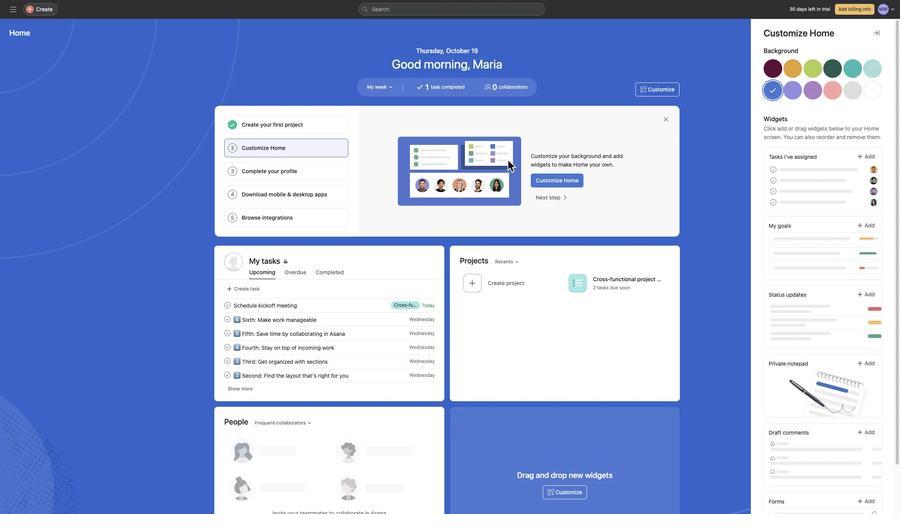 Task type: vqa. For each thing, say whether or not it's contained in the screenshot.
top Completed icon
yes



Task type: locate. For each thing, give the bounding box(es) containing it.
2 up 3
[[231, 145, 234, 151]]

0 vertical spatial create
[[36, 6, 53, 12]]

0 horizontal spatial task
[[250, 286, 260, 292]]

0 vertical spatial collaborators
[[499, 84, 528, 90]]

customize button up close image at the top right
[[636, 83, 680, 97]]

2 completed image from the top
[[223, 315, 232, 324]]

cross-
[[594, 276, 611, 283]]

frequent collaborators button
[[252, 418, 316, 429]]

2
[[231, 145, 234, 151], [594, 285, 596, 291]]

completed image for schedule
[[223, 301, 232, 310]]

1 vertical spatial in
[[324, 331, 329, 337]]

add button
[[853, 150, 881, 164], [853, 219, 881, 233], [853, 288, 881, 302], [853, 357, 881, 371], [853, 426, 881, 440], [853, 495, 881, 509]]

top
[[282, 345, 290, 351]]

plan
[[657, 276, 668, 283]]

5 wednesday from the top
[[410, 373, 435, 378]]

1 vertical spatial task
[[250, 286, 260, 292]]

4 add button from the top
[[853, 357, 881, 371]]

to inside 'click add or drag widgets below to your home screen. you can also reorder and remove them.'
[[846, 125, 851, 132]]

and inside 'customize your background and add widgets to make home your own.'
[[603, 153, 612, 159]]

1 vertical spatial completed image
[[223, 315, 232, 324]]

create task
[[234, 286, 260, 292]]

week
[[375, 84, 387, 90]]

to
[[846, 125, 851, 132], [552, 161, 557, 168]]

background
[[572, 153, 602, 159]]

5 add button from the top
[[853, 426, 881, 440]]

completed image for 6️⃣
[[223, 315, 232, 324]]

customize home up complete your profile
[[242, 145, 286, 151]]

wednesday
[[410, 317, 435, 322], [410, 331, 435, 336], [410, 345, 435, 350], [410, 359, 435, 364], [410, 373, 435, 378]]

background
[[764, 47, 799, 54]]

thursday,
[[417, 47, 445, 54]]

close image
[[664, 116, 670, 123]]

third:
[[242, 359, 257, 365]]

completed checkbox left "3️⃣"
[[223, 357, 232, 366]]

19
[[472, 47, 479, 54]]

1 horizontal spatial in
[[818, 6, 821, 12]]

2 vertical spatial completed checkbox
[[223, 357, 232, 366]]

customize inside 'customize your background and add widgets to make home your own.'
[[531, 153, 558, 159]]

customize down drag and drop new widgets
[[556, 489, 583, 496]]

3 add button from the top
[[853, 288, 881, 302]]

completed image
[[223, 329, 232, 338], [223, 343, 232, 352], [223, 357, 232, 366], [223, 371, 232, 380]]

my left the goals
[[769, 223, 777, 229]]

search button
[[359, 3, 545, 16]]

left
[[809, 6, 816, 12]]

your up make
[[559, 153, 570, 159]]

customize up the customize home
[[531, 153, 558, 159]]

add
[[778, 125, 788, 132], [614, 153, 623, 159]]

create inside button
[[234, 286, 249, 292]]

1 completed checkbox from the top
[[223, 301, 232, 310]]

next step
[[536, 194, 561, 201]]

list image
[[573, 279, 583, 288]]

0 vertical spatial completed checkbox
[[223, 301, 232, 310]]

completed checkbox left 4️⃣
[[223, 343, 232, 352]]

1 vertical spatial collaborators
[[276, 420, 306, 426]]

1 vertical spatial widgets
[[531, 161, 551, 168]]

completed image left 5️⃣
[[223, 329, 232, 338]]

incoming
[[298, 345, 321, 351]]

2 wednesday from the top
[[410, 331, 435, 336]]

0 horizontal spatial collaborators
[[276, 420, 306, 426]]

create for create task
[[234, 286, 249, 292]]

drop
[[551, 471, 567, 480]]

1 horizontal spatial add
[[778, 125, 788, 132]]

5 wednesday button from the top
[[410, 373, 435, 378]]

3
[[231, 168, 234, 175]]

widgets
[[809, 125, 828, 132], [531, 161, 551, 168]]

wednesday button
[[410, 317, 435, 322], [410, 331, 435, 336], [410, 345, 435, 350], [410, 359, 435, 364], [410, 373, 435, 378]]

to inside 'customize your background and add widgets to make home your own.'
[[552, 161, 557, 168]]

0 vertical spatial work
[[273, 317, 285, 323]]

add
[[839, 6, 848, 12], [865, 153, 876, 160], [865, 222, 876, 229], [865, 291, 876, 298], [865, 360, 876, 367], [865, 429, 876, 436], [865, 498, 876, 505]]

create left "first project"
[[242, 121, 259, 128]]

completed checkbox left 5️⃣
[[223, 329, 232, 338]]

3 completed image from the top
[[223, 357, 232, 366]]

1 vertical spatial and
[[603, 153, 612, 159]]

2 wednesday button from the top
[[410, 331, 435, 336]]

2 add button from the top
[[853, 219, 881, 233]]

3 completed checkbox from the top
[[223, 371, 232, 380]]

second:
[[242, 373, 263, 379]]

1 add button from the top
[[853, 150, 881, 164]]

completed image left 2️⃣
[[223, 371, 232, 380]]

add billing info button
[[836, 4, 875, 15]]

add inside 'customize your background and add widgets to make home your own.'
[[614, 153, 623, 159]]

your down background
[[590, 161, 601, 168]]

customize button down drag and drop new widgets
[[543, 486, 588, 500]]

and left "drop"
[[536, 471, 549, 480]]

&
[[288, 191, 291, 198]]

1 vertical spatial create
[[242, 121, 259, 128]]

0
[[493, 83, 498, 92]]

collaborators inside dropdown button
[[276, 420, 306, 426]]

collaborators right frequent
[[276, 420, 306, 426]]

that's
[[303, 373, 317, 379]]

1 horizontal spatial and
[[603, 153, 612, 159]]

3️⃣
[[234, 359, 241, 365]]

1 vertical spatial to
[[552, 161, 557, 168]]

add button for i've
[[853, 150, 881, 164]]

them.
[[868, 134, 882, 140]]

1 horizontal spatial widgets
[[809, 125, 828, 132]]

home
[[9, 28, 30, 37], [865, 125, 880, 132], [574, 161, 589, 168], [564, 177, 579, 184]]

add up "own."
[[614, 153, 623, 159]]

0 vertical spatial in
[[818, 6, 821, 12]]

to left make
[[552, 161, 557, 168]]

task right 1
[[431, 84, 441, 90]]

the
[[276, 373, 285, 379]]

1 horizontal spatial to
[[846, 125, 851, 132]]

0 vertical spatial widgets
[[809, 125, 828, 132]]

Completed checkbox
[[223, 329, 232, 338], [223, 343, 232, 352], [223, 357, 232, 366]]

in right left
[[818, 6, 821, 12]]

completed image for 3️⃣
[[223, 357, 232, 366]]

4 wednesday button from the top
[[410, 359, 435, 364]]

1 vertical spatial completed checkbox
[[223, 343, 232, 352]]

soon
[[620, 285, 631, 291]]

task
[[431, 84, 441, 90], [250, 286, 260, 292]]

completed image left 4️⃣
[[223, 343, 232, 352]]

add for updates
[[865, 291, 876, 298]]

home down background
[[574, 161, 589, 168]]

4 completed image from the top
[[223, 371, 232, 380]]

work right 'make'
[[273, 317, 285, 323]]

time
[[270, 331, 281, 337]]

2 vertical spatial completed checkbox
[[223, 371, 232, 380]]

create project link
[[460, 271, 566, 296]]

my left week
[[367, 84, 374, 90]]

1 horizontal spatial task
[[431, 84, 441, 90]]

2 completed checkbox from the top
[[223, 343, 232, 352]]

0 horizontal spatial add
[[614, 153, 623, 159]]

completed checkbox for 3️⃣
[[223, 357, 232, 366]]

organized
[[269, 359, 294, 365]]

stay
[[262, 345, 273, 351]]

home down make
[[564, 177, 579, 184]]

add left or at the top of the page
[[778, 125, 788, 132]]

widgets up also
[[809, 125, 828, 132]]

3 wednesday from the top
[[410, 345, 435, 350]]

1 completed checkbox from the top
[[223, 329, 232, 338]]

2 vertical spatial create
[[234, 286, 249, 292]]

collaborating
[[290, 331, 323, 337]]

work down asana
[[323, 345, 335, 351]]

and inside 'click add or drag widgets below to your home screen. you can also reorder and remove them.'
[[837, 134, 846, 140]]

0 horizontal spatial widgets
[[531, 161, 551, 168]]

to for your
[[846, 125, 851, 132]]

on
[[274, 345, 281, 351]]

0 horizontal spatial my
[[367, 84, 374, 90]]

my inside "dropdown button"
[[367, 84, 374, 90]]

home up them.
[[865, 125, 880, 132]]

Completed checkbox
[[223, 301, 232, 310], [223, 315, 232, 324], [223, 371, 232, 380]]

1 vertical spatial 2
[[594, 285, 596, 291]]

own.
[[603, 161, 614, 168]]

create right expand sidebar image
[[36, 6, 53, 12]]

my for my week
[[367, 84, 374, 90]]

customize home
[[764, 28, 835, 38], [242, 145, 286, 151]]

create project
[[488, 280, 525, 286]]

drag and drop new widgets
[[518, 471, 613, 480]]

2 completed checkbox from the top
[[223, 315, 232, 324]]

0 horizontal spatial to
[[552, 161, 557, 168]]

1 vertical spatial completed checkbox
[[223, 315, 232, 324]]

collaborators right 0
[[499, 84, 528, 90]]

completed checkbox left 2️⃣
[[223, 371, 232, 380]]

1 vertical spatial add
[[614, 153, 623, 159]]

1 horizontal spatial customize button
[[636, 83, 680, 97]]

1 horizontal spatial 2
[[594, 285, 596, 291]]

draft
[[769, 430, 782, 436]]

3️⃣ third: get organized with sections
[[234, 359, 328, 365]]

customize up close image at the top right
[[649, 86, 675, 93]]

and down below
[[837, 134, 846, 140]]

and up "own."
[[603, 153, 612, 159]]

1 vertical spatial customize button
[[543, 486, 588, 500]]

0 vertical spatial customize home
[[764, 28, 835, 38]]

1 completed image from the top
[[223, 301, 232, 310]]

1 completed image from the top
[[223, 329, 232, 338]]

task down upcoming button on the bottom
[[250, 286, 260, 292]]

wednesday button for for
[[410, 373, 435, 378]]

below
[[830, 125, 845, 132]]

wednesday for work
[[410, 345, 435, 350]]

create task button
[[225, 284, 262, 295]]

customize
[[649, 86, 675, 93], [531, 153, 558, 159], [536, 177, 563, 184], [556, 489, 583, 496]]

completed image left "3️⃣"
[[223, 357, 232, 366]]

0 vertical spatial my
[[367, 84, 374, 90]]

create up schedule
[[234, 286, 249, 292]]

completed checkbox left 6️⃣
[[223, 315, 232, 324]]

overdue button
[[285, 269, 307, 280]]

2 left tasks
[[594, 285, 596, 291]]

3 wednesday button from the top
[[410, 345, 435, 350]]

upcoming button
[[249, 269, 276, 280]]

completed checkbox left schedule
[[223, 301, 232, 310]]

0 horizontal spatial 2
[[231, 145, 234, 151]]

completed image
[[223, 301, 232, 310], [223, 315, 232, 324]]

fifth:
[[242, 331, 255, 337]]

0 vertical spatial add
[[778, 125, 788, 132]]

to right below
[[846, 125, 851, 132]]

3 completed checkbox from the top
[[223, 357, 232, 366]]

0 vertical spatial customize button
[[636, 83, 680, 97]]

0 vertical spatial and
[[837, 134, 846, 140]]

customize button
[[636, 83, 680, 97], [543, 486, 588, 500]]

completed image left 6️⃣
[[223, 315, 232, 324]]

in left asana
[[324, 331, 329, 337]]

1
[[425, 83, 430, 92]]

next step button
[[531, 191, 574, 205]]

1 vertical spatial my
[[769, 223, 777, 229]]

completed checkbox for 2️⃣
[[223, 371, 232, 380]]

customize up next step
[[536, 177, 563, 184]]

info
[[864, 6, 872, 12]]

0 vertical spatial to
[[846, 125, 851, 132]]

0 vertical spatial completed image
[[223, 301, 232, 310]]

1 wednesday from the top
[[410, 317, 435, 322]]

0 horizontal spatial and
[[536, 471, 549, 480]]

0 horizontal spatial customize home
[[242, 145, 286, 151]]

2 horizontal spatial and
[[837, 134, 846, 140]]

completed image left schedule
[[223, 301, 232, 310]]

my
[[367, 84, 374, 90], [769, 223, 777, 229]]

0 vertical spatial completed checkbox
[[223, 329, 232, 338]]

search
[[372, 6, 390, 12]]

completed button
[[316, 269, 344, 280]]

background option group
[[764, 59, 883, 103]]

2 completed image from the top
[[223, 343, 232, 352]]

5️⃣ fifth: save time by collaborating in asana
[[234, 331, 345, 337]]

4️⃣
[[234, 345, 241, 351]]

create inside popup button
[[36, 6, 53, 12]]

widgets up the customize home
[[531, 161, 551, 168]]

1 vertical spatial work
[[323, 345, 335, 351]]

1 horizontal spatial my
[[769, 223, 777, 229]]

your up remove
[[853, 125, 864, 132]]

show more
[[228, 386, 253, 392]]

customize home down the days
[[764, 28, 835, 38]]

due
[[611, 285, 619, 291]]

add for goals
[[865, 222, 876, 229]]

maria
[[473, 57, 503, 71]]



Task type: describe. For each thing, give the bounding box(es) containing it.
0 vertical spatial task
[[431, 84, 441, 90]]

frequent
[[255, 420, 275, 426]]

cross-functional project plan 2 tasks due soon
[[594, 276, 668, 291]]

add for comments
[[865, 429, 876, 436]]

my goals
[[769, 223, 792, 229]]

trial
[[823, 6, 831, 12]]

add inside 'click add or drag widgets below to your home screen. you can also reorder and remove them.'
[[778, 125, 788, 132]]

fourth:
[[242, 345, 260, 351]]

create for create your first project
[[242, 121, 259, 128]]

1 horizontal spatial work
[[323, 345, 335, 351]]

wednesday for for
[[410, 373, 435, 378]]

your inside 'click add or drag widgets below to your home screen. you can also reorder and remove them.'
[[853, 125, 864, 132]]

0 vertical spatial 2
[[231, 145, 234, 151]]

layout
[[286, 373, 301, 379]]

of
[[292, 345, 297, 351]]

days
[[798, 6, 808, 12]]

project
[[638, 276, 656, 283]]

goals
[[779, 223, 792, 229]]

frequent collaborators
[[255, 420, 306, 426]]

my week
[[367, 84, 387, 90]]

home down expand sidebar image
[[9, 28, 30, 37]]

customize home button
[[531, 174, 584, 188]]

today button
[[422, 303, 435, 309]]

also
[[806, 134, 816, 140]]

customize inside button
[[536, 177, 563, 184]]

completed checkbox for 4️⃣
[[223, 343, 232, 352]]

close customization pane image
[[874, 30, 880, 36]]

make
[[559, 161, 572, 168]]

create for create
[[36, 6, 53, 12]]

wednesday button for work
[[410, 345, 435, 350]]

4 wednesday from the top
[[410, 359, 435, 364]]

customize home
[[536, 177, 579, 184]]

widgets inside 'customize your background and add widgets to make home your own.'
[[531, 161, 551, 168]]

add for i've
[[865, 153, 876, 160]]

can
[[795, 134, 804, 140]]

completed image for 5️⃣
[[223, 329, 232, 338]]

0 horizontal spatial customize button
[[543, 486, 588, 500]]

0 horizontal spatial in
[[324, 331, 329, 337]]

2 vertical spatial and
[[536, 471, 549, 480]]

or
[[789, 125, 794, 132]]

projects
[[460, 256, 489, 265]]

make
[[258, 317, 271, 323]]

create button
[[23, 3, 58, 16]]

add button for updates
[[853, 288, 881, 302]]

your profile
[[268, 168, 298, 175]]

my week button
[[364, 82, 397, 93]]

morning,
[[424, 57, 470, 71]]

your left "first project"
[[261, 121, 272, 128]]

you
[[340, 373, 349, 379]]

1 horizontal spatial collaborators
[[499, 84, 528, 90]]

my tasks link
[[249, 256, 435, 267]]

download
[[242, 191, 267, 198]]

today
[[422, 303, 435, 309]]

4
[[231, 191, 234, 198]]

2️⃣ second: find the layout that's right for you
[[234, 373, 349, 379]]

wednesday button for asana
[[410, 331, 435, 336]]

functional
[[611, 276, 637, 283]]

add button for notepad
[[853, 357, 881, 371]]

show more button
[[225, 384, 257, 395]]

5
[[231, 214, 234, 221]]

private
[[769, 361, 787, 367]]

add button for comments
[[853, 426, 881, 440]]

2 inside "cross-functional project plan 2 tasks due soon"
[[594, 285, 596, 291]]

for
[[331, 373, 338, 379]]

manageable
[[286, 317, 317, 323]]

completed checkbox for schedule
[[223, 301, 232, 310]]

task inside button
[[250, 286, 260, 292]]

find
[[264, 373, 275, 379]]

30 days left in trial
[[790, 6, 831, 12]]

my for my goals
[[769, 223, 777, 229]]

tasks
[[769, 154, 784, 160]]

people
[[225, 418, 248, 426]]

add for notepad
[[865, 360, 876, 367]]

kickoff
[[259, 302, 276, 309]]

home inside button
[[564, 177, 579, 184]]

wednesday for asana
[[410, 331, 435, 336]]

remove
[[848, 134, 866, 140]]

download mobile & desktop apps
[[242, 191, 328, 198]]

comments
[[784, 430, 810, 436]]

billing
[[849, 6, 862, 12]]

completed checkbox for 6️⃣
[[223, 315, 232, 324]]

sections
[[307, 359, 328, 365]]

30
[[790, 6, 796, 12]]

by
[[283, 331, 289, 337]]

search list box
[[359, 3, 545, 16]]

new widgets
[[569, 471, 613, 480]]

show
[[228, 386, 240, 392]]

customize your background and add widgets to make home your own.
[[531, 153, 623, 168]]

2️⃣
[[234, 373, 241, 379]]

good
[[392, 57, 422, 71]]

forms
[[769, 499, 785, 505]]

home inside 'click add or drag widgets below to your home screen. you can also reorder and remove them.'
[[865, 125, 880, 132]]

right
[[318, 373, 330, 379]]

1 horizontal spatial customize home
[[764, 28, 835, 38]]

complete
[[242, 168, 267, 175]]

expand sidebar image
[[10, 6, 16, 12]]

task completed
[[431, 84, 465, 90]]

drag
[[796, 125, 807, 132]]

6 add button from the top
[[853, 495, 881, 509]]

thursday, october 19 good morning, maria
[[392, 47, 503, 71]]

you
[[784, 134, 794, 140]]

add button for goals
[[853, 219, 881, 233]]

meeting
[[277, 302, 297, 309]]

to for make
[[552, 161, 557, 168]]

my tasks
[[249, 257, 280, 266]]

get
[[258, 359, 267, 365]]

asana
[[330, 331, 345, 337]]

click add or drag widgets below to your home screen. you can also reorder and remove them.
[[764, 125, 882, 140]]

completed checkbox for 5️⃣
[[223, 329, 232, 338]]

more
[[242, 386, 253, 392]]

1 wednesday button from the top
[[410, 317, 435, 322]]

home inside 'customize your background and add widgets to make home your own.'
[[574, 161, 589, 168]]

widgets inside 'click add or drag widgets below to your home screen. you can also reorder and remove them.'
[[809, 125, 828, 132]]

6️⃣
[[234, 317, 241, 323]]

completed image for 4️⃣
[[223, 343, 232, 352]]

mobile
[[269, 191, 286, 198]]

desktop apps
[[293, 191, 328, 198]]

1 vertical spatial customize home
[[242, 145, 286, 151]]

october
[[447, 47, 470, 54]]

tasks
[[598, 285, 609, 291]]

completed image for 2️⃣
[[223, 371, 232, 380]]

add billing info
[[839, 6, 872, 12]]

0 horizontal spatial work
[[273, 317, 285, 323]]

save
[[257, 331, 269, 337]]

recents button
[[492, 257, 523, 267]]

add profile photo image
[[225, 253, 243, 271]]

5️⃣
[[234, 331, 241, 337]]

4️⃣ fourth: stay on top of incoming work
[[234, 345, 335, 351]]

status
[[769, 292, 786, 298]]

completed
[[316, 269, 344, 276]]



